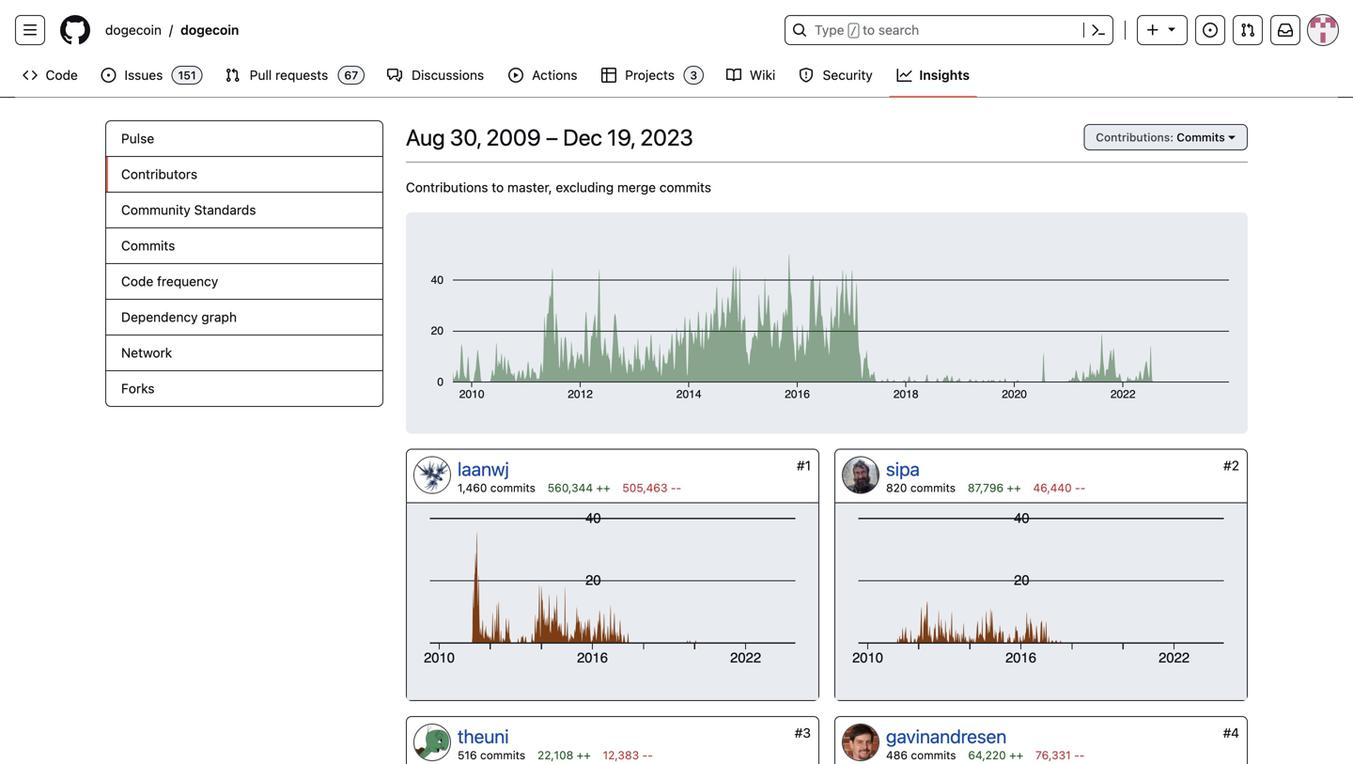 Task type: vqa. For each thing, say whether or not it's contained in the screenshot.
footer containing © 2023 GitHub, Inc.
no



Task type: describe. For each thing, give the bounding box(es) containing it.
2 dogecoin from the left
[[181, 22, 239, 38]]

command palette image
[[1092, 23, 1107, 38]]

commits for gavinandresen
[[911, 749, 957, 762]]

820 commits
[[887, 481, 956, 495]]

dependency graph
[[121, 309, 237, 325]]

64,220 ++
[[969, 749, 1024, 762]]

++ for laanwj
[[597, 481, 611, 495]]

discussions
[[412, 67, 484, 83]]

contributions: commits
[[1097, 131, 1226, 144]]

network
[[121, 345, 172, 361]]

commits link
[[106, 228, 383, 264]]

12,383 --
[[603, 749, 653, 762]]

3
[[690, 69, 698, 82]]

pulse link
[[106, 121, 383, 157]]

1 dogecoin link from the left
[[98, 15, 169, 45]]

plus image
[[1146, 23, 1161, 38]]

network link
[[106, 336, 383, 371]]

commits for theuni
[[480, 749, 526, 762]]

issues
[[125, 67, 163, 83]]

505,463 --
[[623, 481, 682, 495]]

sipa link
[[887, 458, 920, 480]]

theuni
[[458, 726, 509, 748]]

wiki link
[[719, 61, 784, 89]]

19,
[[607, 124, 636, 150]]

discussions link
[[380, 61, 494, 89]]

dependency
[[121, 309, 198, 325]]

code frequency
[[121, 274, 218, 289]]

1 horizontal spatial to
[[863, 22, 875, 38]]

homepage image
[[60, 15, 90, 45]]

1 dogecoin from the left
[[105, 22, 162, 38]]

shield image
[[799, 68, 814, 83]]

516 commits
[[458, 749, 526, 762]]

820
[[887, 481, 908, 495]]

code image
[[23, 68, 38, 83]]

comment discussion image
[[388, 68, 403, 83]]

requests
[[276, 67, 328, 83]]

community standards
[[121, 202, 256, 218]]

git pull request image for issue opened icon
[[225, 68, 240, 83]]

actions link
[[501, 61, 586, 89]]

issue opened image
[[1203, 23, 1219, 38]]

++ for sipa
[[1007, 481, 1022, 495]]

laanwj link
[[458, 458, 509, 480]]

standards
[[194, 202, 256, 218]]

issue opened image
[[101, 68, 116, 83]]

486
[[887, 749, 908, 762]]

code for code
[[46, 67, 78, 83]]

insights element
[[105, 120, 384, 407]]

laanwj
[[458, 458, 509, 480]]

820 commits link
[[887, 481, 956, 495]]

486 commits
[[887, 749, 957, 762]]

code frequency link
[[106, 264, 383, 300]]

contributors link
[[106, 157, 383, 193]]

22,108 ++
[[538, 749, 591, 762]]

pulse
[[121, 131, 154, 146]]

67
[[344, 69, 358, 82]]

git pull request image for issue opened image
[[1241, 23, 1256, 38]]

#3
[[795, 726, 811, 741]]

505,463
[[623, 481, 668, 495]]

2023
[[641, 124, 694, 150]]

1,460
[[458, 481, 487, 495]]

type / to search
[[815, 22, 920, 38]]

type
[[815, 22, 845, 38]]

–
[[546, 124, 558, 150]]

1,460 commits link
[[458, 481, 536, 495]]

560,344
[[548, 481, 593, 495]]

pull
[[250, 67, 272, 83]]

commits inside insights element
[[121, 238, 175, 253]]

++ for theuni
[[577, 749, 591, 762]]

486 commits link
[[887, 749, 957, 762]]

aug 30, 2009 – dec 19, 2023
[[406, 124, 694, 150]]

code link
[[15, 61, 86, 89]]

0 vertical spatial commits
[[1177, 131, 1226, 144]]

1,460 commits
[[458, 481, 536, 495]]



Task type: locate. For each thing, give the bounding box(es) containing it.
to left search
[[863, 22, 875, 38]]

dogecoin up issues
[[105, 22, 162, 38]]

dec
[[563, 124, 603, 150]]

to
[[863, 22, 875, 38], [492, 180, 504, 195]]

0 horizontal spatial to
[[492, 180, 504, 195]]

64,220
[[969, 749, 1007, 762]]

516 commits link
[[458, 749, 526, 762]]

community
[[121, 202, 191, 218]]

++ for gavinandresen
[[1010, 749, 1024, 762]]

dogecoin / dogecoin
[[105, 22, 239, 38]]

to left master,
[[492, 180, 504, 195]]

contributions:
[[1097, 131, 1174, 144]]

gavinandresen
[[887, 726, 1007, 748]]

git pull request image
[[1241, 23, 1256, 38], [225, 68, 240, 83]]

commits down "gavinandresen"
[[911, 749, 957, 762]]

++ right 87,796 on the right
[[1007, 481, 1022, 495]]

gavinandresen image
[[843, 725, 879, 761]]

1 vertical spatial code
[[121, 274, 154, 289]]

dependency graph link
[[106, 300, 383, 336]]

commits for laanwj
[[491, 481, 536, 495]]

table image
[[602, 68, 617, 83]]

1 horizontal spatial dogecoin link
[[173, 15, 247, 45]]

theuni link
[[458, 726, 509, 748]]

security
[[823, 67, 873, 83]]

46,440 --
[[1034, 481, 1086, 495]]

list
[[98, 15, 774, 45]]

#4
[[1224, 726, 1240, 741]]

forks link
[[106, 371, 383, 406]]

516
[[458, 749, 477, 762]]

commits down community
[[121, 238, 175, 253]]

community standards link
[[106, 193, 383, 228]]

actions
[[532, 67, 578, 83]]

commits
[[1177, 131, 1226, 144], [121, 238, 175, 253]]

0 horizontal spatial code
[[46, 67, 78, 83]]

code inside insights element
[[121, 274, 154, 289]]

security link
[[792, 61, 882, 89]]

graph image
[[897, 68, 912, 83]]

commits down the theuni link on the bottom left of the page
[[480, 749, 526, 762]]

graph
[[202, 309, 237, 325]]

git pull request image right issue opened image
[[1241, 23, 1256, 38]]

30,
[[450, 124, 481, 150]]

/ inside the 'dogecoin / dogecoin'
[[169, 22, 173, 38]]

#2
[[1224, 458, 1240, 473]]

commits right merge at left top
[[660, 180, 712, 195]]

projects
[[625, 67, 675, 83]]

notifications image
[[1279, 23, 1294, 38]]

46,440
[[1034, 481, 1072, 495]]

search
[[879, 22, 920, 38]]

code for code frequency
[[121, 274, 154, 289]]

0 horizontal spatial /
[[169, 22, 173, 38]]

list containing dogecoin / dogecoin
[[98, 15, 774, 45]]

insights link
[[890, 61, 978, 89]]

theuni image
[[415, 725, 450, 761]]

sipa image
[[843, 457, 879, 493]]

1 horizontal spatial commits
[[1177, 131, 1226, 144]]

contributions
[[406, 180, 488, 195]]

gavinandresen link
[[887, 726, 1007, 748]]

frequency
[[157, 274, 218, 289]]

aug
[[406, 124, 445, 150]]

/
[[169, 22, 173, 38], [851, 24, 857, 38]]

git pull request image left pull on the top left of the page
[[225, 68, 240, 83]]

commits down laanwj
[[491, 481, 536, 495]]

commits down sipa
[[911, 481, 956, 495]]

12,383
[[603, 749, 639, 762]]

1 horizontal spatial code
[[121, 274, 154, 289]]

sipa
[[887, 458, 920, 480]]

22,108
[[538, 749, 574, 762]]

0 vertical spatial to
[[863, 22, 875, 38]]

dogecoin
[[105, 22, 162, 38], [181, 22, 239, 38]]

2 dogecoin link from the left
[[173, 15, 247, 45]]

contributors
[[121, 166, 198, 182]]

merge
[[618, 180, 656, 195]]

/ for type
[[851, 24, 857, 38]]

76,331 --
[[1036, 749, 1085, 762]]

play image
[[509, 68, 524, 83]]

excluding
[[556, 180, 614, 195]]

code right code icon
[[46, 67, 78, 83]]

code up dependency
[[121, 274, 154, 289]]

dogecoin link
[[98, 15, 169, 45], [173, 15, 247, 45]]

0 horizontal spatial commits
[[121, 238, 175, 253]]

1 vertical spatial commits
[[121, 238, 175, 253]]

commits for sipa
[[911, 481, 956, 495]]

0 horizontal spatial git pull request image
[[225, 68, 240, 83]]

dogecoin link up 151
[[173, 15, 247, 45]]

2009
[[486, 124, 541, 150]]

1 vertical spatial git pull request image
[[225, 68, 240, 83]]

dogecoin up 151
[[181, 22, 239, 38]]

/ inside type / to search
[[851, 24, 857, 38]]

wiki
[[750, 67, 776, 83]]

commits right contributions:
[[1177, 131, 1226, 144]]

87,796 ++
[[968, 481, 1022, 495]]

1 horizontal spatial /
[[851, 24, 857, 38]]

1 horizontal spatial git pull request image
[[1241, 23, 1256, 38]]

triangle down image
[[1165, 21, 1180, 36]]

560,344 ++
[[548, 481, 611, 495]]

contributions to master, excluding merge commits
[[406, 180, 712, 195]]

87,796
[[968, 481, 1004, 495]]

++ right 22,108 on the bottom of the page
[[577, 749, 591, 762]]

dogecoin link up issues
[[98, 15, 169, 45]]

code
[[46, 67, 78, 83], [121, 274, 154, 289]]

1 horizontal spatial dogecoin
[[181, 22, 239, 38]]

++
[[597, 481, 611, 495], [1007, 481, 1022, 495], [577, 749, 591, 762], [1010, 749, 1024, 762]]

++ right 64,220
[[1010, 749, 1024, 762]]

pull requests
[[250, 67, 328, 83]]

insights
[[920, 67, 970, 83]]

0 vertical spatial git pull request image
[[1241, 23, 1256, 38]]

0 vertical spatial code
[[46, 67, 78, 83]]

#1
[[797, 458, 811, 473]]

0 horizontal spatial dogecoin
[[105, 22, 162, 38]]

151
[[178, 69, 196, 82]]

/ for dogecoin
[[169, 22, 173, 38]]

master,
[[508, 180, 553, 195]]

++ right the 560,344
[[597, 481, 611, 495]]

laanwj image
[[415, 457, 450, 493]]

1 vertical spatial to
[[492, 180, 504, 195]]

76,331
[[1036, 749, 1072, 762]]

forks
[[121, 381, 155, 396]]

-
[[671, 481, 676, 495], [676, 481, 682, 495], [1076, 481, 1081, 495], [1081, 481, 1086, 495], [643, 749, 648, 762], [648, 749, 653, 762], [1075, 749, 1080, 762], [1080, 749, 1085, 762]]

0 horizontal spatial dogecoin link
[[98, 15, 169, 45]]

book image
[[727, 68, 742, 83]]



